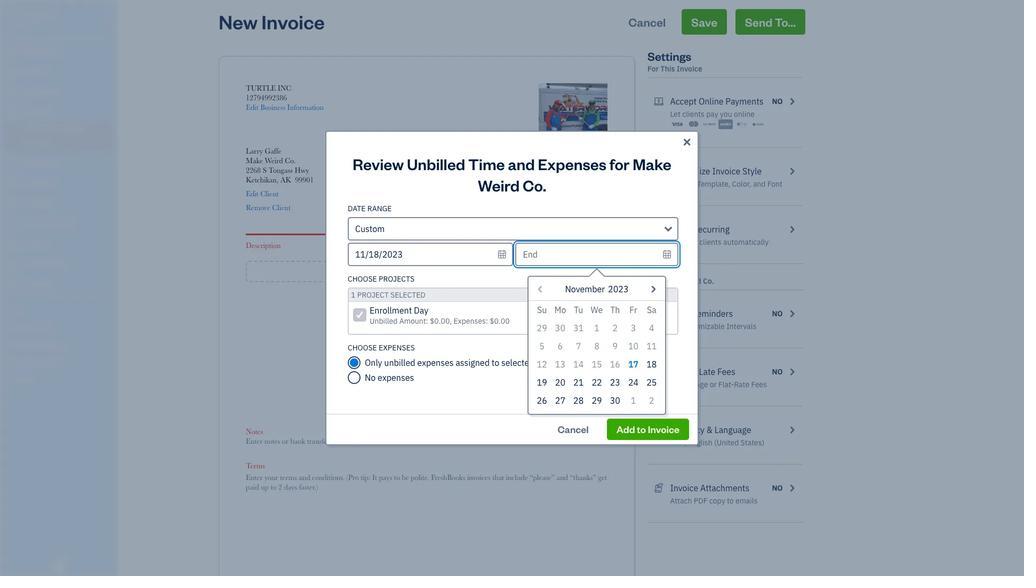 Task type: vqa. For each thing, say whether or not it's contained in the screenshot.
Close
no



Task type: locate. For each thing, give the bounding box(es) containing it.
date
[[463, 159, 478, 167], [478, 170, 492, 179]]

2 chevronright image from the top
[[788, 223, 797, 236]]

no for charge late fees
[[773, 367, 783, 377]]

clients
[[683, 109, 705, 119], [700, 238, 722, 247]]

no for invoice attachments
[[773, 484, 783, 493]]

co. up reminders
[[703, 276, 715, 286]]

assigned
[[456, 358, 490, 368]]

4 button
[[643, 319, 661, 337]]

and down style at the top of page
[[754, 179, 766, 189]]

0 vertical spatial 2 button
[[606, 319, 625, 337]]

line inside button
[[439, 265, 460, 278]]

turtle for turtle inc 12794992386 edit business information
[[246, 84, 276, 92]]

27
[[556, 395, 566, 406]]

2 button down 25
[[643, 392, 661, 410]]

1 vertical spatial turtle
[[246, 84, 276, 92]]

make up "latereminders" image
[[661, 276, 679, 286]]

1 horizontal spatial turtle
[[246, 84, 276, 92]]

0 vertical spatial inc
[[41, 10, 56, 20]]

1 horizontal spatial 30
[[610, 395, 621, 406]]

1 edit from the top
[[246, 103, 259, 112]]

2 up 9
[[613, 323, 618, 334]]

1 choose from the top
[[348, 274, 377, 284]]

4 0.00 from the top
[[595, 353, 608, 362]]

29 down 22
[[592, 395, 602, 406]]

weird up send reminders
[[681, 276, 702, 286]]

grid
[[533, 301, 661, 410]]

inc inside turtle inc owner
[[41, 10, 56, 20]]

2 choose from the top
[[348, 343, 377, 353]]

1 left project
[[351, 290, 356, 300]]

weird inside larry gaffe make weird co. 2268 s tongass hwy ketchikan, ak  99901 edit client remove client
[[265, 156, 283, 165]]

2 down 25
[[650, 395, 655, 406]]

1 vertical spatial client
[[272, 203, 291, 212]]

attach
[[671, 496, 693, 506]]

close image
[[682, 136, 693, 149]]

choose
[[348, 274, 377, 284], [348, 343, 377, 353]]

no expenses
[[365, 373, 414, 383]]

29 button right tax
[[533, 319, 551, 337]]

a right plus "icon"
[[431, 265, 437, 278]]

english
[[689, 438, 713, 448]]

add inside the add to invoice button
[[617, 423, 636, 436]]

unbilled down enrollment
[[370, 317, 398, 326]]

a left discount
[[498, 311, 501, 320]]

to left selected
[[492, 358, 500, 368]]

1 vertical spatial inc
[[278, 84, 292, 92]]

a left deposit
[[502, 393, 505, 402]]

unbilled inside 1 project selected enrollment day unbilled amount: $0.00, expenses: $0.00
[[370, 317, 398, 326]]

End date in MM/DD/YYYY format text field
[[516, 243, 679, 266]]

expense image
[[7, 178, 20, 188]]

10 button
[[625, 337, 643, 355]]

time
[[469, 154, 505, 174]]

3 0.00 from the top
[[595, 344, 608, 352]]

24
[[629, 377, 639, 388]]

0 horizontal spatial weird
[[265, 156, 283, 165]]

expenses:
[[454, 317, 488, 326]]

1 horizontal spatial 29
[[592, 395, 602, 406]]

4 chevronright image from the top
[[788, 424, 797, 437]]

request
[[476, 393, 500, 402]]

1 horizontal spatial $0.00
[[591, 384, 608, 392]]

0 vertical spatial 1
[[351, 290, 356, 300]]

2 vertical spatial chevronright image
[[788, 482, 797, 495]]

report image
[[7, 279, 20, 290]]

due date
[[463, 170, 492, 179]]

2 horizontal spatial to
[[727, 496, 734, 506]]

1 horizontal spatial 1 button
[[625, 392, 643, 410]]

add inside add a line button
[[409, 265, 429, 278]]

2 vertical spatial to
[[727, 496, 734, 506]]

deposit
[[507, 393, 530, 402]]

1 vertical spatial 30
[[610, 395, 621, 406]]

settings
[[648, 49, 692, 64]]

2 edit from the top
[[246, 189, 259, 198]]

1 vertical spatial date
[[478, 170, 492, 179]]

3 button
[[625, 319, 643, 337]]

Reference Number text field
[[530, 182, 608, 191]]

line right the qty
[[577, 241, 590, 250]]

1 down 24
[[631, 395, 636, 406]]

0 horizontal spatial and
[[508, 154, 535, 174]]

0 vertical spatial cancel button
[[619, 9, 676, 35]]

1 vertical spatial total
[[515, 344, 530, 352]]

0 horizontal spatial 29
[[537, 323, 547, 334]]

0 horizontal spatial 2 button
[[606, 319, 625, 337]]

1 chevronright image from the top
[[788, 95, 797, 108]]

1 horizontal spatial cancel
[[629, 14, 666, 29]]

send left "to..."
[[745, 14, 773, 29]]

invoice image
[[7, 107, 20, 118]]

9 button
[[606, 337, 625, 355]]

choose up project
[[348, 274, 377, 284]]

4
[[650, 323, 655, 334]]

0 horizontal spatial send
[[671, 308, 690, 319]]

weird inside review unbilled time and expenses for make weird co.
[[478, 175, 520, 195]]

edit client button
[[246, 189, 279, 199]]

cancel up settings
[[629, 14, 666, 29]]

add right plus "icon"
[[409, 265, 429, 278]]

cancel button down 28
[[548, 419, 599, 440]]

2 button down th
[[606, 319, 625, 337]]

0 vertical spatial $0.00
[[490, 317, 510, 326]]

expenses
[[418, 358, 454, 368], [378, 373, 414, 383]]

fr
[[630, 305, 638, 315]]

1 no from the top
[[773, 97, 783, 106]]

add a line
[[409, 265, 460, 278]]

28 button
[[570, 392, 588, 410]]

$0.00 inside 1 project selected enrollment day unbilled amount: $0.00, expenses: $0.00
[[490, 317, 510, 326]]

0.00 down 8
[[595, 353, 608, 362]]

19
[[537, 377, 547, 388]]

0 vertical spatial rate
[[487, 241, 501, 250]]

)
[[529, 384, 530, 392]]

chevronright image
[[788, 95, 797, 108], [788, 366, 797, 378], [788, 482, 797, 495]]

refresh image
[[654, 223, 664, 236]]

1 button down 24
[[625, 392, 643, 410]]

4 no from the top
[[773, 484, 783, 493]]

0 vertical spatial co.
[[285, 156, 296, 165]]

edit up remove
[[246, 189, 259, 198]]

1 for from the top
[[648, 64, 659, 74]]

0 vertical spatial clients
[[683, 109, 705, 119]]

dashboard image
[[7, 46, 20, 57]]

chevronright image for currency & language
[[788, 424, 797, 437]]

21
[[574, 377, 584, 388]]

or
[[710, 380, 717, 390]]

for left this
[[648, 64, 659, 74]]

0 horizontal spatial add
[[409, 265, 429, 278]]

0 vertical spatial cancel
[[629, 14, 666, 29]]

$0.00 down subtotal
[[490, 317, 510, 326]]

1 horizontal spatial rate
[[735, 380, 750, 390]]

0 horizontal spatial total
[[515, 344, 530, 352]]

inc inside turtle inc 12794992386 edit business information
[[278, 84, 292, 92]]

22
[[592, 377, 602, 388]]

0 horizontal spatial expenses
[[378, 373, 414, 383]]

discount
[[503, 311, 530, 320]]

and
[[508, 154, 535, 174], [754, 179, 766, 189]]

turtle inside turtle inc owner
[[9, 10, 39, 20]]

2 horizontal spatial weird
[[681, 276, 702, 286]]

2 chevronright image from the top
[[788, 366, 797, 378]]

clients down recurring
[[700, 238, 722, 247]]

to right copy
[[727, 496, 734, 506]]

co. up tongass
[[285, 156, 296, 165]]

send up at
[[671, 308, 690, 319]]

co. inside larry gaffe make weird co. 2268 s tongass hwy ketchikan, ak  99901 edit client remove client
[[285, 156, 296, 165]]

2 no from the top
[[773, 309, 783, 319]]

turtle inside turtle inc 12794992386 edit business information
[[246, 84, 276, 92]]

0 vertical spatial a
[[431, 265, 437, 278]]

pay
[[707, 109, 719, 119]]

30 down the 23
[[610, 395, 621, 406]]

0 horizontal spatial to
[[492, 358, 500, 368]]

18
[[647, 359, 657, 370]]

and for font
[[754, 179, 766, 189]]

23 button
[[606, 374, 625, 392]]

client right remove
[[272, 203, 291, 212]]

a inside button
[[431, 265, 437, 278]]

14
[[574, 359, 584, 370]]

1 vertical spatial to
[[637, 423, 646, 436]]

1 horizontal spatial inc
[[278, 84, 292, 92]]

0 vertical spatial unbilled
[[407, 154, 466, 174]]

main element
[[0, 0, 144, 576]]

unbilled inside review unbilled time and expenses for make weird co.
[[407, 154, 466, 174]]

0 horizontal spatial $0.00
[[490, 317, 510, 326]]

0 horizontal spatial 30
[[556, 323, 566, 334]]

weird
[[265, 156, 283, 165], [478, 175, 520, 195], [681, 276, 702, 286]]

1 horizontal spatial total
[[592, 241, 608, 250]]

line up 1 project selected enrollment day unbilled amount: $0.00, expenses: $0.00
[[439, 265, 460, 278]]

1 chevronright image from the top
[[788, 165, 797, 178]]

currency
[[671, 425, 705, 436]]

Notes text field
[[246, 437, 608, 446]]

chevronright image
[[788, 165, 797, 178], [788, 223, 797, 236], [788, 307, 797, 320], [788, 424, 797, 437]]

turtle up owner
[[9, 10, 39, 20]]

mo
[[555, 305, 566, 315]]

customize invoice style
[[671, 166, 762, 177]]

choose for choose projects
[[348, 274, 377, 284]]

2 vertical spatial 1
[[631, 395, 636, 406]]

fees right flat-
[[752, 380, 768, 390]]

0 vertical spatial for
[[648, 64, 659, 74]]

0 vertical spatial chevronright image
[[788, 95, 797, 108]]

choose for choose expenses
[[348, 343, 377, 353]]

expenses down "unbilled"
[[378, 373, 414, 383]]

21 button
[[570, 374, 588, 392]]

turtle inc owner
[[9, 10, 56, 29]]

1 vertical spatial co.
[[523, 175, 547, 195]]

0.00 0.00
[[595, 344, 608, 362]]

1 vertical spatial unbilled
[[370, 317, 398, 326]]

cancel inside 'review unbilled time and expenses for make weird co.' dialog
[[558, 423, 589, 436]]

1 vertical spatial 29
[[592, 395, 602, 406]]

add left discount
[[483, 311, 496, 320]]

1 button
[[588, 319, 606, 337], [625, 392, 643, 410]]

unbilled left of
[[407, 154, 466, 174]]

2 vertical spatial add
[[617, 423, 636, 436]]

0 vertical spatial 2
[[613, 323, 618, 334]]

add left currencyandlanguage icon
[[617, 423, 636, 436]]

5 button
[[533, 337, 551, 355]]

5
[[540, 341, 545, 352]]

and inside review unbilled time and expenses for make weird co.
[[508, 154, 535, 174]]

1 vertical spatial 30 button
[[606, 392, 625, 410]]

expenses
[[379, 343, 415, 353]]

currencyandlanguage image
[[654, 424, 664, 437]]

3 chevronright image from the top
[[788, 307, 797, 320]]

reminders
[[692, 308, 733, 319]]

make
[[633, 154, 672, 174], [246, 156, 263, 165], [671, 224, 691, 235], [661, 276, 679, 286]]

to
[[492, 358, 500, 368], [637, 423, 646, 436], [727, 496, 734, 506]]

(united
[[715, 438, 739, 448]]

choose up the only
[[348, 343, 377, 353]]

add for add a line
[[409, 265, 429, 278]]

choose projects
[[348, 274, 415, 284]]

send inside button
[[745, 14, 773, 29]]

1 vertical spatial rate
[[735, 380, 750, 390]]

1 horizontal spatial fees
[[752, 380, 768, 390]]

0.00 down 'we'
[[595, 323, 608, 331]]

project image
[[7, 198, 20, 209]]

make down larry
[[246, 156, 263, 165]]

unbilled
[[384, 358, 416, 368]]

1 up 8
[[595, 323, 600, 334]]

onlinesales image
[[654, 95, 664, 108]]

1 vertical spatial a
[[498, 311, 501, 320]]

0 vertical spatial send
[[745, 14, 773, 29]]

12794992386
[[246, 93, 287, 102]]

1 vertical spatial weird
[[478, 175, 520, 195]]

1 0.00 from the top
[[595, 302, 608, 310]]

make right the for
[[633, 154, 672, 174]]

your
[[683, 238, 698, 247]]

choose inside choose expenses option group
[[348, 343, 377, 353]]

1 vertical spatial cancel
[[558, 423, 589, 436]]

expenses right "unbilled"
[[418, 358, 454, 368]]

2 vertical spatial a
[[502, 393, 505, 402]]

1 horizontal spatial cancel button
[[619, 9, 676, 35]]

0 horizontal spatial 29 button
[[533, 319, 551, 337]]

11 button
[[643, 337, 661, 355]]

0 horizontal spatial cancel
[[558, 423, 589, 436]]

1 horizontal spatial co.
[[523, 175, 547, 195]]

1 horizontal spatial and
[[754, 179, 766, 189]]

2 0.00 from the top
[[595, 323, 608, 331]]

30 button down the 23
[[606, 392, 625, 410]]

1 vertical spatial expenses
[[378, 373, 414, 383]]

1 vertical spatial and
[[754, 179, 766, 189]]

a inside subtotal add a discount tax
[[498, 311, 501, 320]]

chevronright image for fees
[[788, 366, 797, 378]]

cancel button
[[619, 9, 676, 35], [548, 419, 599, 440]]

to left currencyandlanguage icon
[[637, 423, 646, 436]]

2 horizontal spatial a
[[502, 393, 505, 402]]

3 no from the top
[[773, 367, 783, 377]]

settings for this invoice
[[648, 49, 703, 74]]

weird down issue on the left of page
[[478, 175, 520, 195]]

2 horizontal spatial co.
[[703, 276, 715, 286]]

information
[[287, 103, 324, 112]]

bill
[[671, 238, 681, 247]]

0 horizontal spatial 1
[[351, 290, 356, 300]]

expenses
[[538, 154, 607, 174]]

0 horizontal spatial a
[[431, 265, 437, 278]]

visa image
[[671, 119, 685, 130]]

0 horizontal spatial unbilled
[[370, 317, 398, 326]]

date up due
[[463, 159, 478, 167]]

paid
[[517, 355, 530, 364]]

total up november 2023 in the right of the page
[[592, 241, 608, 250]]

a inside usd ) request a deposit
[[502, 393, 505, 402]]

chevronright image for customize invoice style
[[788, 165, 797, 178]]

automatically
[[724, 238, 769, 247]]

0 horizontal spatial rate
[[487, 241, 501, 250]]

co. down expenses
[[523, 175, 547, 195]]

0 horizontal spatial line
[[439, 265, 460, 278]]

cancel down 28
[[558, 423, 589, 436]]

1 horizontal spatial a
[[498, 311, 501, 320]]

edit down 12794992386
[[246, 103, 259, 112]]

1 horizontal spatial expenses
[[418, 358, 454, 368]]

co. inside review unbilled time and expenses for make weird co.
[[523, 175, 547, 195]]

0 vertical spatial to
[[492, 358, 500, 368]]

0.00 left 9
[[595, 344, 608, 352]]

for
[[648, 64, 659, 74], [648, 276, 659, 286]]

0.00 left th
[[595, 302, 608, 310]]

latefees image
[[654, 366, 664, 378]]

31
[[574, 323, 584, 334]]

projects
[[379, 274, 415, 284]]

cancel button up settings
[[619, 9, 676, 35]]

0 horizontal spatial co.
[[285, 156, 296, 165]]

29
[[537, 323, 547, 334], [592, 395, 602, 406]]

due
[[463, 170, 476, 179]]

1 vertical spatial 1
[[595, 323, 600, 334]]

client up remove client "button"
[[261, 189, 279, 198]]

99901
[[295, 176, 314, 184]]

su
[[537, 305, 547, 315]]

3
[[631, 323, 636, 334]]

1 vertical spatial edit
[[246, 189, 259, 198]]

clients down accept
[[683, 109, 705, 119]]

1 vertical spatial chevronright image
[[788, 366, 797, 378]]

15 button
[[588, 355, 606, 374]]

30 down 'mo'
[[556, 323, 566, 334]]

1 inside 1 project selected enrollment day unbilled amount: $0.00, expenses: $0.00
[[351, 290, 356, 300]]

fees up flat-
[[718, 367, 736, 377]]

1 vertical spatial cancel button
[[548, 419, 599, 440]]

send for send reminders
[[671, 308, 690, 319]]

turtle up 12794992386
[[246, 84, 276, 92]]

0 vertical spatial 30
[[556, 323, 566, 334]]

total up paid
[[515, 344, 530, 352]]

date
[[348, 204, 366, 213]]

1 horizontal spatial 29 button
[[588, 392, 606, 410]]

inc for turtle inc 12794992386 edit business information
[[278, 84, 292, 92]]

DATE RANGE field
[[348, 217, 679, 241]]

tongass
[[269, 166, 293, 175]]

chart image
[[7, 259, 20, 270]]

weird down gaffe
[[265, 156, 283, 165]]

review
[[353, 154, 404, 174]]

20
[[556, 377, 566, 388]]

29 button down 22
[[588, 392, 606, 410]]

subtotal
[[505, 302, 530, 310]]

0 vertical spatial weird
[[265, 156, 283, 165]]

no
[[773, 97, 783, 106], [773, 309, 783, 319], [773, 367, 783, 377], [773, 484, 783, 493]]

1 button down 'we'
[[588, 319, 606, 337]]

chevronright image for no
[[788, 307, 797, 320]]

bank image
[[751, 119, 766, 130]]

date down date of issue
[[478, 170, 492, 179]]

co.
[[285, 156, 296, 165], [523, 175, 547, 195], [703, 276, 715, 286]]

29 right tax
[[537, 323, 547, 334]]

for up sa on the bottom
[[648, 276, 659, 286]]

cancel for add to invoice
[[558, 423, 589, 436]]

to inside choose expenses option group
[[492, 358, 500, 368]]

make inside review unbilled time and expenses for make weird co.
[[633, 154, 672, 174]]

freshbooks image
[[50, 559, 67, 572]]

a
[[431, 265, 437, 278], [498, 311, 501, 320], [502, 393, 505, 402]]

plus image
[[394, 266, 406, 277]]

2268
[[246, 166, 261, 175]]

$0.00 left the 23
[[591, 384, 608, 392]]

rate right or
[[735, 380, 750, 390]]

1 vertical spatial line
[[439, 265, 460, 278]]

choose expenses
[[348, 343, 415, 353]]

6
[[558, 341, 563, 352]]

and right issue on the left of page
[[508, 154, 535, 174]]

30 button up the 6
[[551, 319, 570, 337]]

2 horizontal spatial add
[[617, 423, 636, 436]]

0 vertical spatial choose
[[348, 274, 377, 284]]

rate
[[487, 241, 501, 250], [735, 380, 750, 390]]

rate down custom field
[[487, 241, 501, 250]]



Task type: describe. For each thing, give the bounding box(es) containing it.
remove client button
[[246, 203, 291, 212]]

tax
[[519, 323, 530, 331]]

edit inside turtle inc 12794992386 edit business information
[[246, 103, 259, 112]]

template,
[[697, 179, 731, 189]]

discover image
[[703, 119, 717, 130]]

review unbilled time and expenses for make weird co. dialog
[[0, 118, 1025, 458]]

1 vertical spatial fees
[[752, 380, 768, 390]]

accept
[[671, 96, 697, 107]]

larry gaffe make weird co. 2268 s tongass hwy ketchikan, ak  99901 edit client remove client
[[246, 147, 314, 212]]

0 horizontal spatial 2
[[613, 323, 618, 334]]

and for expenses
[[508, 154, 535, 174]]

team members image
[[8, 323, 114, 332]]

30 for the top 30 button
[[556, 323, 566, 334]]

owner
[[9, 21, 28, 29]]

30 for the rightmost 30 button
[[610, 395, 621, 406]]

2 vertical spatial weird
[[681, 276, 702, 286]]

project
[[357, 290, 389, 300]]

25 button
[[643, 374, 661, 392]]

ketchikan,
[[246, 176, 279, 184]]

1 horizontal spatial 2
[[650, 395, 655, 406]]

turtle inc 12794992386 edit business information
[[246, 84, 324, 112]]

make up "bill"
[[671, 224, 691, 235]]

payment image
[[7, 157, 20, 168]]

chevronright image for make recurring
[[788, 223, 797, 236]]

for inside settings for this invoice
[[648, 64, 659, 74]]

31 button
[[570, 319, 588, 337]]

2023
[[608, 284, 629, 295]]

add a discount button
[[483, 311, 530, 320]]

3 chevronright image from the top
[[788, 482, 797, 495]]

percentage or flat-rate fees
[[671, 380, 768, 390]]

6 button
[[551, 337, 570, 355]]

add for add to invoice
[[617, 423, 636, 436]]

0 vertical spatial date
[[463, 159, 478, 167]]

only
[[365, 358, 382, 368]]

0 horizontal spatial fees
[[718, 367, 736, 377]]

1 for the bottommost 1 button
[[631, 395, 636, 406]]

subtotal add a discount tax
[[483, 302, 530, 331]]

8
[[595, 341, 600, 352]]

Issue date in MM/DD/YYYY format text field
[[538, 159, 616, 167]]

settings image
[[8, 375, 114, 383]]

$0.00,
[[430, 317, 452, 326]]

projects
[[536, 358, 568, 368]]

25
[[647, 377, 657, 388]]

custom
[[355, 224, 385, 234]]

1 horizontal spatial 30 button
[[606, 392, 625, 410]]

client image
[[7, 67, 20, 77]]

currency & language
[[671, 425, 752, 436]]

invoice inside button
[[648, 423, 680, 436]]

7
[[576, 341, 582, 352]]

timer image
[[7, 218, 20, 229]]

11
[[647, 341, 657, 352]]

15
[[592, 359, 602, 370]]

cancel for save
[[629, 14, 666, 29]]

this
[[661, 64, 675, 74]]

range
[[368, 204, 392, 213]]

1 vertical spatial 29 button
[[588, 392, 606, 410]]

grid containing su
[[533, 301, 661, 410]]

s
[[263, 166, 267, 175]]

american express image
[[719, 119, 734, 130]]

selected
[[502, 358, 534, 368]]

november
[[565, 284, 605, 295]]

0 vertical spatial 1 button
[[588, 319, 606, 337]]

online
[[699, 96, 724, 107]]

no for accept online payments
[[773, 97, 783, 106]]

accept online payments
[[671, 96, 764, 107]]

28
[[574, 395, 584, 406]]

bank connections image
[[8, 358, 114, 366]]

send to... button
[[736, 9, 806, 35]]

apple pay image
[[735, 119, 750, 130]]

13 button
[[551, 355, 570, 374]]

23
[[610, 377, 621, 388]]

send reminders
[[671, 308, 733, 319]]

change
[[671, 179, 696, 189]]

29 for the bottommost 29 button
[[592, 395, 602, 406]]

1 for 1 button to the top
[[595, 323, 600, 334]]

2 for from the top
[[648, 276, 659, 286]]

edit inside larry gaffe make weird co. 2268 s tongass hwy ketchikan, ak  99901 edit client remove client
[[246, 189, 259, 198]]

choose expenses option group
[[348, 343, 679, 384]]

save
[[692, 14, 718, 29]]

total inside total amount paid
[[515, 344, 530, 352]]

paintbrush image
[[654, 165, 664, 178]]

Start date in MM/DD/YYYY format text field
[[348, 243, 514, 266]]

let clients pay you online
[[671, 109, 755, 119]]

request a deposit button
[[476, 393, 530, 402]]

chevronright image for payments
[[788, 95, 797, 108]]

of
[[480, 159, 486, 167]]

font
[[768, 179, 783, 189]]

november 2023
[[565, 284, 629, 295]]

1 vertical spatial clients
[[700, 238, 722, 247]]

16 button
[[606, 355, 625, 374]]

1 vertical spatial $0.00
[[591, 384, 608, 392]]

26 button
[[533, 392, 551, 410]]

recurring
[[693, 224, 730, 235]]

add to invoice button
[[607, 419, 690, 440]]

terms
[[246, 462, 265, 470]]

flat-
[[719, 380, 735, 390]]

0 vertical spatial expenses
[[418, 358, 454, 368]]

save button
[[682, 9, 728, 35]]

language
[[715, 425, 752, 436]]

customizable
[[680, 322, 725, 331]]

29 for topmost 29 button
[[537, 323, 547, 334]]

we
[[591, 305, 603, 315]]

inc for turtle inc owner
[[41, 10, 56, 20]]

to inside button
[[637, 423, 646, 436]]

money image
[[7, 239, 20, 249]]

latereminders image
[[654, 307, 664, 320]]

emails
[[736, 496, 758, 506]]

invoices image
[[654, 482, 664, 495]]

date of issue
[[463, 159, 503, 167]]

0 vertical spatial 29 button
[[533, 319, 551, 337]]

apps image
[[8, 306, 114, 315]]

invoice inside settings for this invoice
[[677, 64, 703, 74]]

percentage
[[671, 380, 708, 390]]

business
[[261, 103, 286, 112]]

add to invoice
[[617, 423, 680, 436]]

add inside subtotal add a discount tax
[[483, 311, 496, 320]]

items and services image
[[8, 341, 114, 349]]

&
[[707, 425, 713, 436]]

tu
[[574, 305, 584, 315]]

1 vertical spatial 1 button
[[625, 392, 643, 410]]

estimate image
[[7, 87, 20, 98]]

send for send to...
[[745, 14, 773, 29]]

1 vertical spatial 2 button
[[643, 392, 661, 410]]

0 vertical spatial 30 button
[[551, 319, 570, 337]]

at
[[671, 322, 678, 331]]

19 button
[[533, 374, 551, 392]]

Terms text field
[[246, 473, 608, 492]]

copy
[[710, 496, 726, 506]]

0 vertical spatial line
[[577, 241, 590, 250]]

0 vertical spatial client
[[261, 189, 279, 198]]

mastercard image
[[687, 119, 701, 130]]

change template, color, and font
[[671, 179, 783, 189]]

pdf
[[694, 496, 708, 506]]

0 vertical spatial total
[[592, 241, 608, 250]]

selected
[[391, 290, 426, 300]]

20 button
[[551, 374, 570, 392]]

cancel button for add to invoice
[[548, 419, 599, 440]]

new
[[219, 9, 258, 34]]

22 button
[[588, 374, 606, 392]]

2 vertical spatial co.
[[703, 276, 715, 286]]

no for send reminders
[[773, 309, 783, 319]]

no
[[365, 373, 376, 383]]

charge late fees
[[671, 367, 736, 377]]

turtle for turtle inc owner
[[9, 10, 39, 20]]

for
[[610, 154, 630, 174]]

cancel button for save
[[619, 9, 676, 35]]

make inside larry gaffe make weird co. 2268 s tongass hwy ketchikan, ak  99901 edit client remove client
[[246, 156, 263, 165]]

10
[[629, 341, 639, 352]]

27 button
[[551, 392, 570, 410]]



